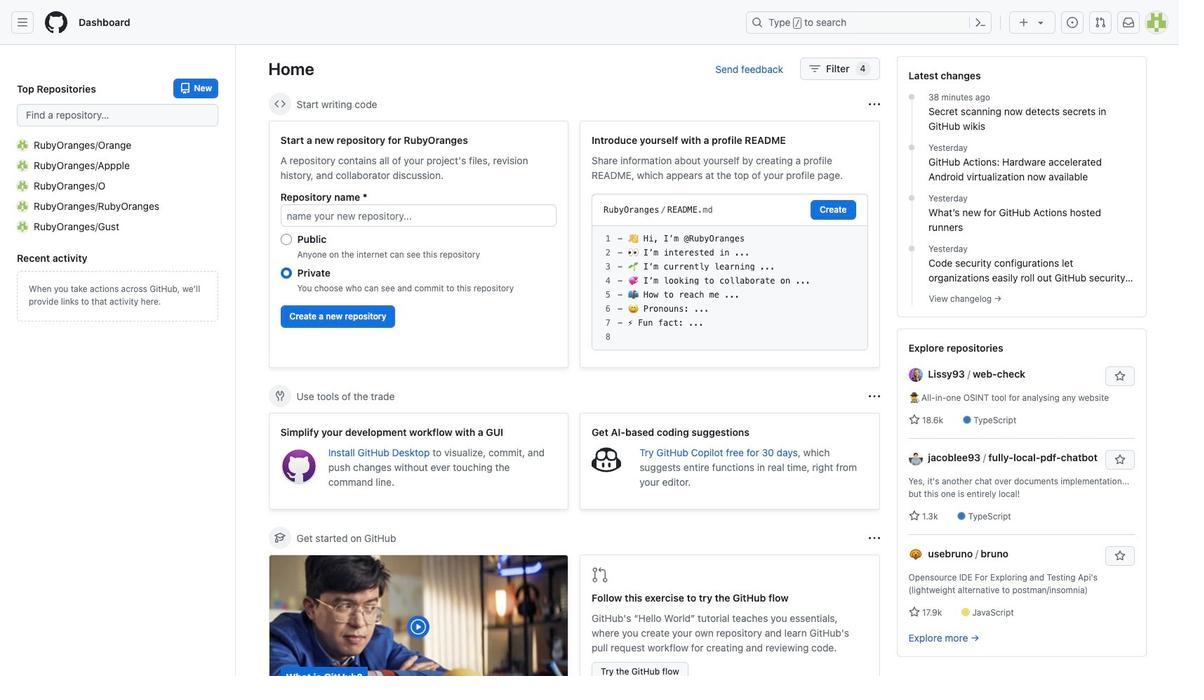 Task type: describe. For each thing, give the bounding box(es) containing it.
orange image
[[17, 139, 28, 151]]

triangle down image
[[1036, 17, 1047, 28]]

issue opened image
[[1067, 17, 1078, 28]]

@usebruno profile image
[[909, 548, 923, 562]]

why am i seeing this? image for try the github flow element
[[869, 533, 880, 544]]

try the github flow element
[[580, 555, 880, 676]]

0 vertical spatial git pull request image
[[1095, 17, 1106, 28]]

star this repository image for @usebruno profile image
[[1115, 550, 1126, 562]]

get ai-based coding suggestions element
[[580, 413, 880, 510]]

@lissy93 profile image
[[909, 368, 923, 382]]

command palette image
[[975, 17, 986, 28]]

plus image
[[1019, 17, 1030, 28]]

play image
[[410, 619, 427, 635]]

rubyoranges image
[[17, 200, 28, 212]]

tools image
[[274, 390, 285, 402]]

explore repositories navigation
[[897, 329, 1147, 657]]

1 dot fill image from the top
[[906, 91, 918, 102]]

star image
[[909, 607, 920, 618]]

why am i seeing this? image for introduce yourself with a profile readme element
[[869, 99, 880, 110]]

star image for @jacoblee93 profile icon
[[909, 510, 920, 522]]

homepage image
[[45, 11, 67, 34]]

simplify your development workflow with a gui element
[[269, 413, 569, 510]]

2 dot fill image from the top
[[906, 192, 918, 204]]

appple image
[[17, 160, 28, 171]]

none radio inside 'start a new repository' element
[[280, 267, 292, 279]]

none radio inside 'start a new repository' element
[[280, 234, 292, 245]]

name your new repository... text field
[[280, 204, 557, 227]]

1 dot fill image from the top
[[906, 142, 918, 153]]

why am i seeing this? image for get ai-based coding suggestions element
[[869, 391, 880, 402]]

Top Repositories search field
[[17, 104, 218, 126]]

none submit inside introduce yourself with a profile readme element
[[811, 200, 856, 220]]



Task type: locate. For each thing, give the bounding box(es) containing it.
star image
[[909, 414, 920, 425], [909, 510, 920, 522]]

filter image
[[809, 63, 821, 74]]

dot fill image
[[906, 142, 918, 153], [906, 192, 918, 204]]

explore element
[[897, 56, 1147, 676]]

star image for @lissy93 profile image
[[909, 414, 920, 425]]

0 vertical spatial why am i seeing this? image
[[869, 99, 880, 110]]

github desktop image
[[280, 448, 317, 485]]

@jacoblee93 profile image
[[909, 452, 923, 466]]

why am i seeing this? image
[[869, 99, 880, 110], [869, 391, 880, 402], [869, 533, 880, 544]]

0 vertical spatial dot fill image
[[906, 91, 918, 102]]

code image
[[274, 98, 285, 110]]

None radio
[[280, 267, 292, 279]]

star image up @jacoblee93 profile icon
[[909, 414, 920, 425]]

0 horizontal spatial git pull request image
[[592, 567, 609, 583]]

Find a repository… text field
[[17, 104, 218, 126]]

None submit
[[811, 200, 856, 220]]

1 vertical spatial star image
[[909, 510, 920, 522]]

mortar board image
[[274, 532, 285, 543]]

1 vertical spatial git pull request image
[[592, 567, 609, 583]]

None radio
[[280, 234, 292, 245]]

git pull request image inside try the github flow element
[[592, 567, 609, 583]]

what is github? image
[[269, 555, 568, 676]]

1 vertical spatial dot fill image
[[906, 243, 918, 254]]

0 vertical spatial dot fill image
[[906, 142, 918, 153]]

star this repository image for @jacoblee93 profile icon
[[1115, 454, 1126, 465]]

what is github? element
[[269, 555, 569, 676]]

o image
[[17, 180, 28, 191]]

star this repository image
[[1115, 454, 1126, 465], [1115, 550, 1126, 562]]

start a new repository element
[[269, 121, 569, 368]]

star image up @usebruno profile image
[[909, 510, 920, 522]]

star this repository image
[[1115, 371, 1126, 382]]

1 star image from the top
[[909, 414, 920, 425]]

2 star this repository image from the top
[[1115, 550, 1126, 562]]

2 star image from the top
[[909, 510, 920, 522]]

1 star this repository image from the top
[[1115, 454, 1126, 465]]

git pull request image
[[1095, 17, 1106, 28], [592, 567, 609, 583]]

2 vertical spatial why am i seeing this? image
[[869, 533, 880, 544]]

dot fill image
[[906, 91, 918, 102], [906, 243, 918, 254]]

1 horizontal spatial git pull request image
[[1095, 17, 1106, 28]]

3 why am i seeing this? image from the top
[[869, 533, 880, 544]]

1 why am i seeing this? image from the top
[[869, 99, 880, 110]]

2 dot fill image from the top
[[906, 243, 918, 254]]

1 vertical spatial dot fill image
[[906, 192, 918, 204]]

0 vertical spatial star image
[[909, 414, 920, 425]]

2 why am i seeing this? image from the top
[[869, 391, 880, 402]]

gust image
[[17, 221, 28, 232]]

0 vertical spatial star this repository image
[[1115, 454, 1126, 465]]

notifications image
[[1123, 17, 1135, 28]]

1 vertical spatial why am i seeing this? image
[[869, 391, 880, 402]]

introduce yourself with a profile readme element
[[580, 121, 880, 368]]

1 vertical spatial star this repository image
[[1115, 550, 1126, 562]]



Task type: vqa. For each thing, say whether or not it's contained in the screenshot.
submit in the introduce yourself with a profile readme element
no



